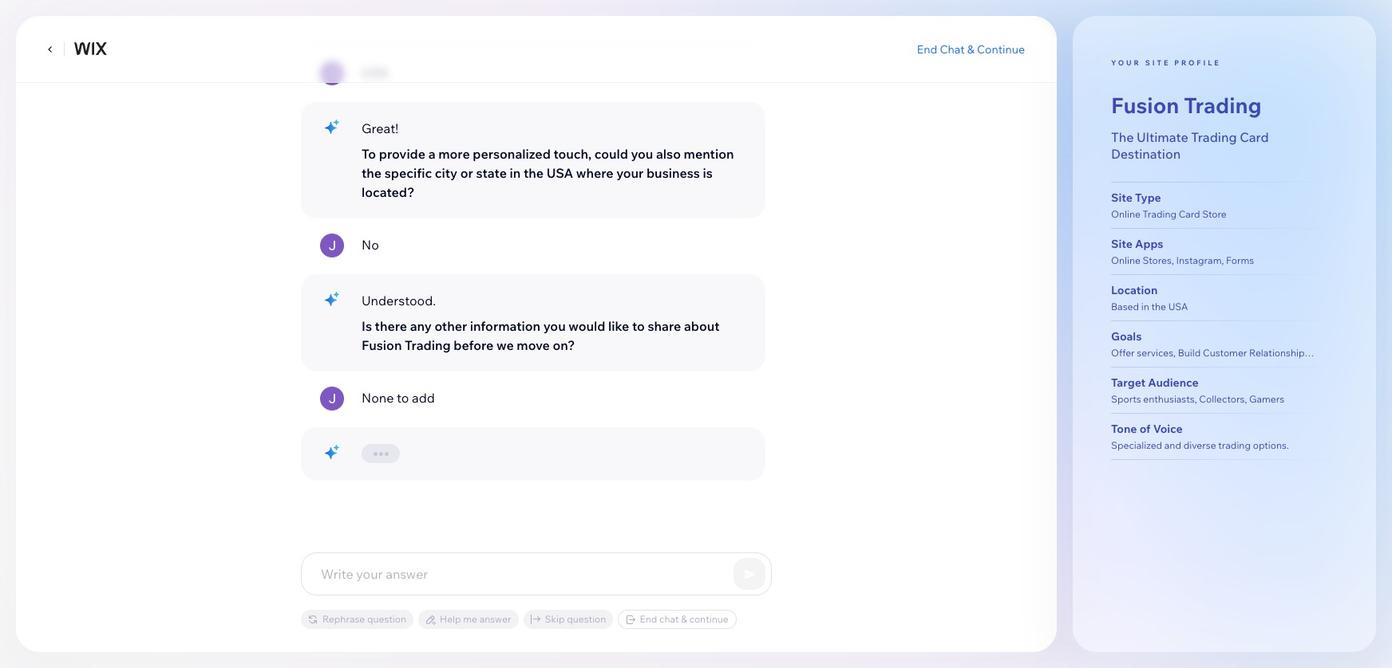Task type: describe. For each thing, give the bounding box(es) containing it.
store
[[1202, 208, 1227, 220]]

is
[[703, 165, 713, 181]]

gamers
[[1249, 393, 1284, 405]]

rephrase question
[[322, 614, 406, 626]]

target
[[1111, 376, 1146, 390]]

in inside location based in the usa
[[1141, 301, 1149, 313]]

answer
[[480, 614, 511, 626]]

state
[[476, 165, 507, 181]]

sports
[[1111, 393, 1141, 405]]

usa inside location based in the usa
[[1168, 301, 1188, 313]]

trading inside the ultimate trading card destination
[[1191, 129, 1237, 145]]

any
[[410, 319, 432, 334]]

rephrase
[[322, 614, 365, 626]]

& for chat
[[967, 42, 975, 57]]

& for chat
[[681, 614, 687, 626]]

end chat & continue
[[640, 614, 729, 626]]

and
[[1165, 439, 1181, 451]]

stores,
[[1143, 254, 1174, 266]]

options.
[[1253, 439, 1289, 451]]

specialized
[[1111, 439, 1162, 451]]

jacob image for usa
[[320, 61, 344, 85]]

other
[[435, 319, 467, 334]]

site type online trading card store
[[1111, 190, 1227, 220]]

chat
[[940, 42, 965, 57]]

jacob image
[[320, 387, 344, 411]]

end for end chat & continue
[[640, 614, 657, 626]]

site apps online stores, instagram, forms
[[1111, 237, 1254, 266]]

about
[[684, 319, 720, 334]]

your
[[1111, 58, 1141, 67]]

you inside is there any other information you would like to share about fusion trading before we move on?
[[543, 319, 566, 334]]

usa inside to provide a more personalized touch, could you also mention the specific city or state in the usa where your business is located?
[[547, 165, 573, 181]]

to provide a more personalized touch, could you also mention the specific city or state in the usa where your business is located?
[[362, 146, 734, 200]]

in inside to provide a more personalized touch, could you also mention the specific city or state in the usa where your business is located?
[[510, 165, 521, 181]]

fusion inside is there any other information you would like to share about fusion trading before we move on?
[[362, 338, 402, 354]]

Write your answer text field
[[302, 554, 771, 596]]

goals
[[1111, 329, 1142, 344]]

personalized
[[473, 146, 551, 162]]

type
[[1135, 190, 1161, 205]]

audience
[[1148, 376, 1199, 390]]

site for site type
[[1111, 190, 1133, 205]]

question for rephrase question
[[367, 614, 406, 626]]

apps
[[1135, 237, 1163, 251]]

there
[[375, 319, 407, 334]]

end for end chat & continue
[[917, 42, 937, 57]]

is there any other information you would like to share about fusion trading before we move on?
[[362, 319, 720, 354]]

mention
[[684, 146, 734, 162]]

move
[[517, 338, 550, 354]]

or
[[460, 165, 473, 181]]

enthusiasts,
[[1143, 393, 1197, 405]]

trading inside is there any other information you would like to share about fusion trading before we move on?
[[405, 338, 451, 354]]

card inside the ultimate trading card destination
[[1240, 129, 1269, 145]]

help me answer
[[440, 614, 511, 626]]

tone
[[1111, 422, 1137, 436]]

specific
[[385, 165, 432, 181]]

more
[[438, 146, 470, 162]]

skip question
[[545, 614, 606, 626]]

continue
[[689, 614, 729, 626]]

we
[[496, 338, 514, 354]]

a
[[428, 146, 436, 162]]

0 horizontal spatial to
[[397, 390, 409, 406]]

provide
[[379, 146, 426, 162]]

online for apps
[[1111, 254, 1141, 266]]

forms
[[1226, 254, 1254, 266]]



Task type: vqa. For each thing, say whether or not it's contained in the screenshot.
3rd Jacob image from the bottom of the page
yes



Task type: locate. For each thing, give the bounding box(es) containing it.
0 horizontal spatial question
[[367, 614, 406, 626]]

add
[[412, 390, 435, 406]]

0 horizontal spatial in
[[510, 165, 521, 181]]

1 horizontal spatial question
[[567, 614, 606, 626]]

1 horizontal spatial the
[[524, 165, 544, 181]]

2 question from the left
[[567, 614, 606, 626]]

0 vertical spatial usa
[[362, 65, 388, 81]]

online inside site apps online stores, instagram, forms
[[1111, 254, 1141, 266]]

location
[[1111, 283, 1158, 297]]

information
[[470, 319, 541, 334]]

1 horizontal spatial &
[[967, 42, 975, 57]]

0 vertical spatial in
[[510, 165, 521, 181]]

the inside location based in the usa
[[1151, 301, 1166, 313]]

fusion
[[1111, 92, 1179, 119], [362, 338, 402, 354]]

ultimate
[[1137, 129, 1188, 145]]

jacob image
[[320, 61, 344, 85], [320, 234, 344, 258]]

end chat & continue button
[[917, 42, 1025, 57]]

1 horizontal spatial end
[[917, 42, 937, 57]]

the down to
[[362, 165, 382, 181]]

2 jacob image from the top
[[320, 234, 344, 258]]

on?
[[553, 338, 575, 354]]

0 horizontal spatial fusion
[[362, 338, 402, 354]]

1 vertical spatial fusion
[[362, 338, 402, 354]]

end
[[917, 42, 937, 57], [640, 614, 657, 626]]

1 vertical spatial usa
[[547, 165, 573, 181]]

1 horizontal spatial to
[[632, 319, 645, 334]]

also
[[656, 146, 681, 162]]

site inside the site type online trading card store
[[1111, 190, 1133, 205]]

1 jacob image from the top
[[320, 61, 344, 85]]

1 horizontal spatial in
[[1141, 301, 1149, 313]]

end chat & continue
[[917, 42, 1025, 57]]

trading down the profile
[[1184, 92, 1262, 119]]

site inside site apps online stores, instagram, forms
[[1111, 237, 1133, 251]]

like
[[608, 319, 629, 334]]

1 horizontal spatial card
[[1240, 129, 1269, 145]]

before
[[454, 338, 494, 354]]

1 horizontal spatial fusion
[[1111, 92, 1179, 119]]

1 vertical spatial card
[[1179, 208, 1200, 220]]

usa down the touch,
[[547, 165, 573, 181]]

fusion up ultimate
[[1111, 92, 1179, 119]]

to
[[632, 319, 645, 334], [397, 390, 409, 406]]

site
[[1145, 58, 1170, 67]]

0 horizontal spatial end
[[640, 614, 657, 626]]

none to add
[[362, 390, 435, 406]]

0 horizontal spatial usa
[[362, 65, 388, 81]]

card
[[1240, 129, 1269, 145], [1179, 208, 1200, 220]]

the
[[1111, 129, 1134, 145]]

usa
[[362, 65, 388, 81], [547, 165, 573, 181], [1168, 301, 1188, 313]]

you up on?
[[543, 319, 566, 334]]

site for site apps
[[1111, 237, 1133, 251]]

diverse
[[1184, 439, 1216, 451]]

touch,
[[554, 146, 592, 162]]

1 horizontal spatial usa
[[547, 165, 573, 181]]

2 horizontal spatial usa
[[1168, 301, 1188, 313]]

0 horizontal spatial &
[[681, 614, 687, 626]]

help
[[440, 614, 461, 626]]

card left store
[[1179, 208, 1200, 220]]

skip
[[545, 614, 565, 626]]

could
[[595, 146, 628, 162]]

1 vertical spatial &
[[681, 614, 687, 626]]

question for skip question
[[567, 614, 606, 626]]

card down 'fusion trading' on the top of page
[[1240, 129, 1269, 145]]

to left add
[[397, 390, 409, 406]]

2 site from the top
[[1111, 237, 1133, 251]]

1 vertical spatial site
[[1111, 237, 1133, 251]]

site left type
[[1111, 190, 1133, 205]]

city
[[435, 165, 458, 181]]

online
[[1111, 208, 1141, 220], [1111, 254, 1141, 266]]

2 vertical spatial usa
[[1168, 301, 1188, 313]]

jacob image for no
[[320, 234, 344, 258]]

card inside the site type online trading card store
[[1179, 208, 1200, 220]]

1 vertical spatial in
[[1141, 301, 1149, 313]]

trading down any
[[405, 338, 451, 354]]

2 online from the top
[[1111, 254, 1141, 266]]

1 vertical spatial online
[[1111, 254, 1141, 266]]

instagram,
[[1176, 254, 1224, 266]]

your site profile
[[1111, 58, 1221, 67]]

trading down 'fusion trading' on the top of page
[[1191, 129, 1237, 145]]

in
[[510, 165, 521, 181], [1141, 301, 1149, 313]]

1 vertical spatial end
[[640, 614, 657, 626]]

business
[[647, 165, 700, 181]]

&
[[967, 42, 975, 57], [681, 614, 687, 626]]

1 question from the left
[[367, 614, 406, 626]]

to right like
[[632, 319, 645, 334]]

0 vertical spatial to
[[632, 319, 645, 334]]

0 vertical spatial you
[[631, 146, 653, 162]]

the
[[362, 165, 382, 181], [524, 165, 544, 181], [1151, 301, 1166, 313]]

trading down type
[[1143, 208, 1177, 220]]

you inside to provide a more personalized touch, could you also mention the specific city or state in the usa where your business is located?
[[631, 146, 653, 162]]

0 horizontal spatial the
[[362, 165, 382, 181]]

the ultimate trading card destination
[[1111, 129, 1269, 162]]

me
[[463, 614, 477, 626]]

you up your
[[631, 146, 653, 162]]

question right 'skip'
[[567, 614, 606, 626]]

online down type
[[1111, 208, 1141, 220]]

trading
[[1184, 92, 1262, 119], [1191, 129, 1237, 145], [1143, 208, 1177, 220], [405, 338, 451, 354]]

0 vertical spatial online
[[1111, 208, 1141, 220]]

none
[[362, 390, 394, 406]]

to inside is there any other information you would like to share about fusion trading before we move on?
[[632, 319, 645, 334]]

site
[[1111, 190, 1133, 205], [1111, 237, 1133, 251]]

0 vertical spatial site
[[1111, 190, 1133, 205]]

collectors,
[[1199, 393, 1247, 405]]

usa down stores,
[[1168, 301, 1188, 313]]

target audience sports enthusiasts, collectors, gamers
[[1111, 376, 1284, 405]]

understood.
[[362, 293, 436, 309]]

profile
[[1174, 58, 1221, 67]]

the down personalized
[[524, 165, 544, 181]]

share
[[648, 319, 681, 334]]

location based in the usa
[[1111, 283, 1188, 313]]

usa up great!
[[362, 65, 388, 81]]

your
[[616, 165, 644, 181]]

site left apps
[[1111, 237, 1133, 251]]

voice
[[1153, 422, 1183, 436]]

0 vertical spatial &
[[967, 42, 975, 57]]

1 vertical spatial you
[[543, 319, 566, 334]]

1 horizontal spatial you
[[631, 146, 653, 162]]

online for type
[[1111, 208, 1141, 220]]

0 vertical spatial jacob image
[[320, 61, 344, 85]]

would
[[569, 319, 605, 334]]

where
[[576, 165, 614, 181]]

destination
[[1111, 146, 1181, 162]]

based
[[1111, 301, 1139, 313]]

fusion down there
[[362, 338, 402, 354]]

located?
[[362, 184, 415, 200]]

2 horizontal spatial the
[[1151, 301, 1166, 313]]

trading
[[1218, 439, 1251, 451]]

1 site from the top
[[1111, 190, 1133, 205]]

0 horizontal spatial you
[[543, 319, 566, 334]]

to
[[362, 146, 376, 162]]

tone of voice specialized and diverse trading options.
[[1111, 422, 1289, 451]]

great!
[[362, 121, 398, 137]]

trading inside the site type online trading card store
[[1143, 208, 1177, 220]]

of
[[1140, 422, 1151, 436]]

1 vertical spatial jacob image
[[320, 234, 344, 258]]

fusion trading
[[1111, 92, 1262, 119]]

1 online from the top
[[1111, 208, 1141, 220]]

the down location
[[1151, 301, 1166, 313]]

question right "rephrase" on the bottom left
[[367, 614, 406, 626]]

0 vertical spatial card
[[1240, 129, 1269, 145]]

chat
[[659, 614, 679, 626]]

online inside the site type online trading card store
[[1111, 208, 1141, 220]]

is
[[362, 319, 372, 334]]

no
[[362, 237, 379, 253]]

question
[[367, 614, 406, 626], [567, 614, 606, 626]]

in down location
[[1141, 301, 1149, 313]]

0 vertical spatial fusion
[[1111, 92, 1179, 119]]

continue
[[977, 42, 1025, 57]]

0 vertical spatial end
[[917, 42, 937, 57]]

0 horizontal spatial card
[[1179, 208, 1200, 220]]

you
[[631, 146, 653, 162], [543, 319, 566, 334]]

in down personalized
[[510, 165, 521, 181]]

1 vertical spatial to
[[397, 390, 409, 406]]

online down apps
[[1111, 254, 1141, 266]]



